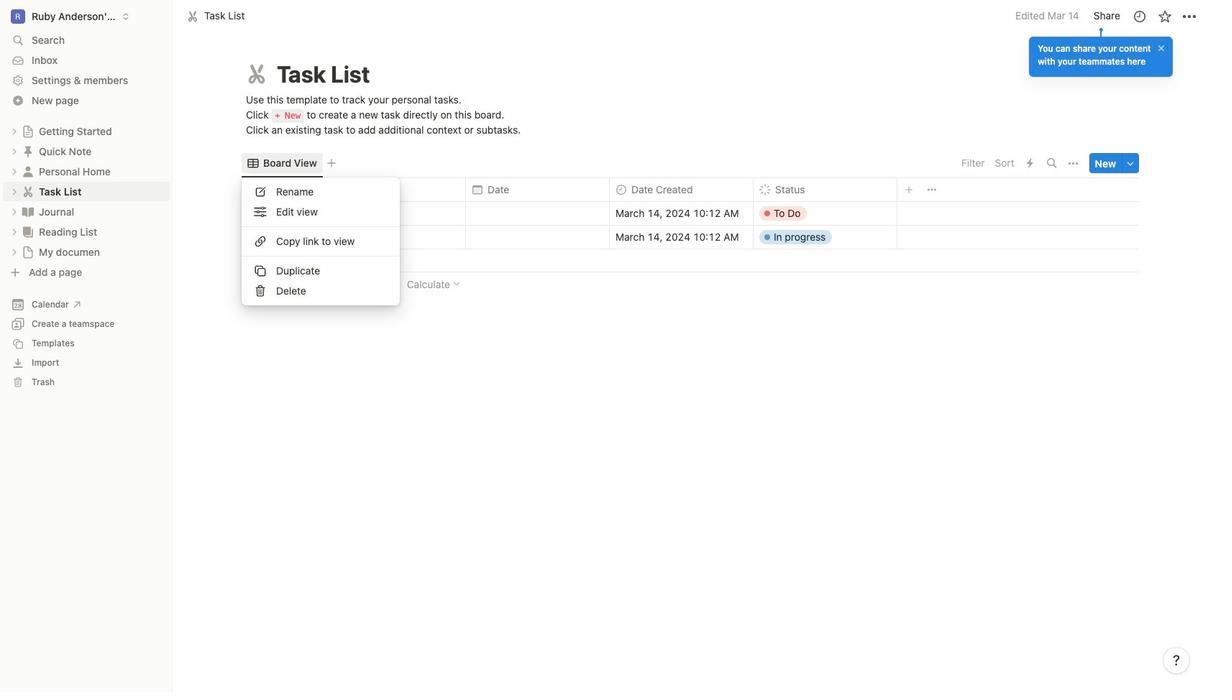 Task type: describe. For each thing, give the bounding box(es) containing it.
favorite image
[[1158, 9, 1173, 23]]

🐶 image
[[266, 229, 279, 246]]



Task type: vqa. For each thing, say whether or not it's contained in the screenshot.
updates image
yes



Task type: locate. For each thing, give the bounding box(es) containing it.
menu
[[242, 178, 400, 306]]

tab list
[[242, 149, 958, 178]]

create and view automations image
[[1028, 159, 1034, 169]]

tab
[[242, 154, 323, 174]]

change page icon image
[[244, 61, 270, 87]]

updates image
[[1133, 9, 1147, 23]]



